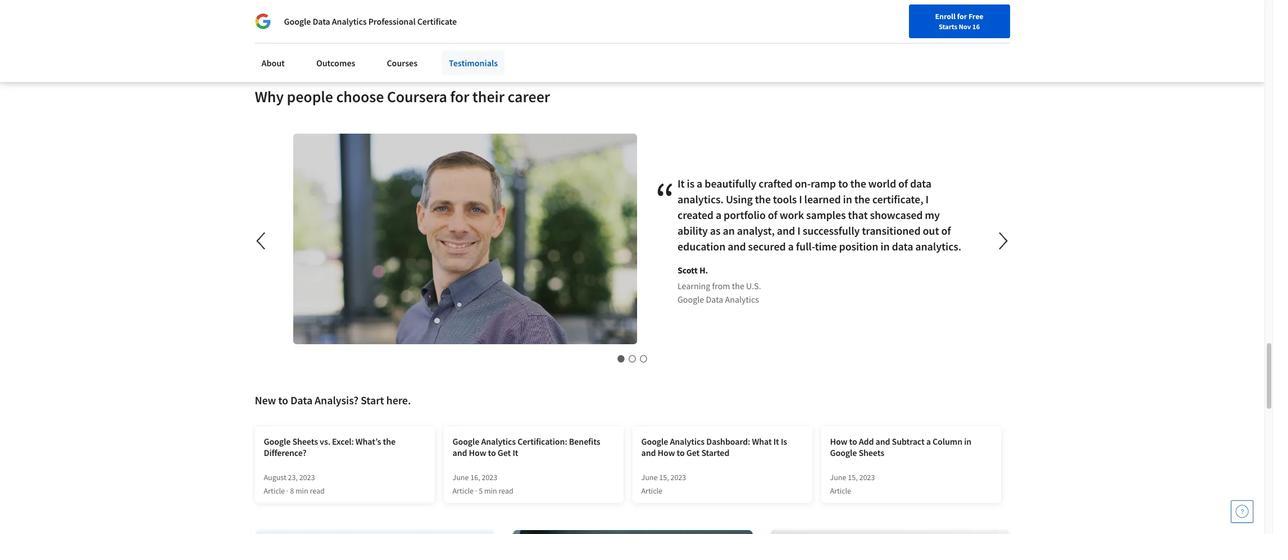 Task type: vqa. For each thing, say whether or not it's contained in the screenshot.
the leftmost ANALYSIS,
no



Task type: locate. For each thing, give the bounding box(es) containing it.
0 horizontal spatial ·
[[287, 486, 289, 497]]

and
[[777, 224, 795, 238], [728, 239, 746, 253], [876, 436, 891, 448], [453, 448, 467, 459], [642, 448, 656, 459]]

june inside june 16, 2023 article · 5 min read
[[453, 473, 469, 483]]

how inside how to add and subtract a column in google sheets
[[830, 436, 848, 448]]

new
[[986, 13, 1001, 23], [255, 394, 276, 408]]

testimonials link
[[442, 51, 505, 75]]

sheets left vs. at the left bottom
[[292, 436, 318, 448]]

min for difference?
[[296, 486, 308, 497]]

in down transitioned
[[881, 239, 890, 253]]

data left analysis?
[[291, 394, 313, 408]]

google inside scott h. learning from the u.s. google data analytics
[[678, 294, 704, 305]]

3 2023 from the left
[[671, 473, 686, 483]]

1 horizontal spatial june 15, 2023 article
[[830, 473, 875, 497]]

a right is
[[697, 176, 703, 190]]

starts
[[939, 22, 958, 31]]

analytics. up created on the right top of page
[[678, 192, 724, 206]]

sheets
[[292, 436, 318, 448], [859, 448, 885, 459]]

min inside august 23, 2023 article · 8 min read
[[296, 486, 308, 497]]

1 15, from the left
[[659, 473, 669, 483]]

in right the column
[[965, 436, 972, 448]]

june
[[453, 473, 469, 483], [642, 473, 658, 483], [830, 473, 847, 483]]

google for google analytics dashboard: what it is and how to get started
[[642, 436, 668, 448]]

2 horizontal spatial it
[[774, 436, 780, 448]]

of left the work
[[768, 208, 778, 222]]

read
[[310, 486, 325, 497], [499, 486, 514, 497]]

0 vertical spatial of
[[898, 176, 908, 190]]

0 vertical spatial in
[[843, 192, 852, 206]]

0 vertical spatial analytics.
[[678, 192, 724, 206]]

i right tools
[[799, 192, 802, 206]]

for inside enroll for free starts nov 16
[[958, 11, 967, 21]]

0 horizontal spatial of
[[768, 208, 778, 222]]

1 horizontal spatial for
[[958, 11, 967, 21]]

learned
[[804, 192, 841, 206]]

data right 2 at top left
[[313, 16, 330, 27]]

2023 for certification:
[[482, 473, 498, 483]]

ability
[[678, 224, 708, 238]]

to up the 'difference?'
[[278, 394, 288, 408]]

1 vertical spatial for
[[450, 87, 470, 107]]

2 get from the left
[[687, 448, 700, 459]]

the left the u.s.
[[732, 280, 744, 292]]

subtract
[[892, 436, 925, 448]]

1 get from the left
[[498, 448, 511, 459]]

time
[[815, 239, 837, 253]]

"
[[655, 170, 675, 229]]

article for google analytics dashboard: what it is and how to get started
[[642, 486, 663, 497]]

is
[[781, 436, 788, 448]]

free
[[969, 11, 984, 21]]

analytics left certification:
[[481, 436, 516, 448]]

h.
[[699, 265, 708, 276]]

google inside google analytics dashboard: what it is and how to get started
[[642, 436, 668, 448]]

new right your
[[986, 13, 1001, 23]]

" it is a beautifully crafted on-ramp to the world of data analytics. using the tools i learned in the certificate, i created a portfolio of work samples that showcased my ability as an analyst, and i successfully transitioned out of education and secured a full-time position in data analytics.
[[655, 170, 962, 253]]

analytics inside google analytics dashboard: what it is and how to get started
[[670, 436, 705, 448]]

get up june 16, 2023 article · 5 min read
[[498, 448, 511, 459]]

help center image
[[1236, 505, 1250, 519]]

2 horizontal spatial how
[[830, 436, 848, 448]]

1 horizontal spatial sheets
[[859, 448, 885, 459]]

2023
[[299, 473, 315, 483], [482, 473, 498, 483], [671, 473, 686, 483], [860, 473, 875, 483]]

data
[[313, 16, 330, 27], [706, 294, 723, 305], [291, 394, 313, 408]]

go to previous testimonial image
[[249, 228, 275, 255]]

2023 for dashboard:
[[671, 473, 686, 483]]

1 vertical spatial analytics.
[[916, 239, 962, 253]]

sheets inside google sheets vs. excel: what's the difference?
[[292, 436, 318, 448]]

data down from
[[706, 294, 723, 305]]

samples
[[806, 208, 846, 222]]

how left the add
[[830, 436, 848, 448]]

coursera
[[387, 87, 447, 107]]

to inside google analytics dashboard: what it is and how to get started
[[677, 448, 685, 459]]

what's
[[356, 436, 381, 448]]

0 horizontal spatial read
[[310, 486, 325, 497]]

1 article from the left
[[264, 486, 285, 497]]

for
[[958, 11, 967, 21], [450, 87, 470, 107]]

to up june 16, 2023 article · 5 min read
[[488, 448, 496, 459]]

0 horizontal spatial in
[[843, 192, 852, 206]]

analytics left dashboard:
[[670, 436, 705, 448]]

analytics right more
[[332, 16, 367, 27]]

using
[[726, 192, 753, 206]]

i up full-
[[797, 224, 801, 238]]

1 · from the left
[[287, 486, 289, 497]]

2023 right '16,'
[[482, 473, 498, 483]]

read right 8
[[310, 486, 325, 497]]

3 june from the left
[[830, 473, 847, 483]]

2 horizontal spatial june
[[830, 473, 847, 483]]

read inside august 23, 2023 article · 8 min read
[[310, 486, 325, 497]]

education
[[678, 239, 726, 253]]

2 vertical spatial in
[[965, 436, 972, 448]]

1 horizontal spatial it
[[678, 176, 685, 190]]

1 horizontal spatial min
[[484, 486, 497, 497]]

dashboard:
[[707, 436, 751, 448]]

15,
[[659, 473, 669, 483], [848, 473, 858, 483]]

google
[[284, 16, 311, 27], [678, 294, 704, 305], [264, 436, 291, 448], [453, 436, 480, 448], [642, 436, 668, 448], [830, 448, 857, 459]]

1 horizontal spatial in
[[881, 239, 890, 253]]

0 horizontal spatial sheets
[[292, 436, 318, 448]]

excel:
[[332, 436, 354, 448]]

from
[[712, 280, 730, 292]]

article
[[264, 486, 285, 497], [453, 486, 474, 497], [642, 486, 663, 497], [830, 486, 852, 497]]

1 horizontal spatial of
[[898, 176, 908, 190]]

None search field
[[160, 7, 430, 30]]

0 vertical spatial data
[[313, 16, 330, 27]]

show
[[282, 18, 301, 28]]

2023 down google analytics dashboard: what it is and how to get started
[[671, 473, 686, 483]]

to right ramp
[[838, 176, 848, 190]]

new up the 'difference?'
[[255, 394, 276, 408]]

2 horizontal spatial in
[[965, 436, 972, 448]]

data down transitioned
[[892, 239, 913, 253]]

· left 8
[[287, 486, 289, 497]]

beautifully
[[705, 176, 757, 190]]

analytics inside google analytics certification: benefits and how to get it
[[481, 436, 516, 448]]

2023 for vs.
[[299, 473, 315, 483]]

show 2 more
[[282, 18, 326, 28]]

to
[[838, 176, 848, 190], [278, 394, 288, 408], [850, 436, 858, 448], [488, 448, 496, 459], [677, 448, 685, 459]]

0 horizontal spatial 15,
[[659, 473, 669, 483]]

read inside june 16, 2023 article · 5 min read
[[499, 486, 514, 497]]

testimonials
[[449, 57, 498, 69]]

scott
[[678, 265, 698, 276]]

article for how to add and subtract a column in google sheets
[[830, 486, 852, 497]]

2 article from the left
[[453, 486, 474, 497]]

the
[[850, 176, 866, 190], [755, 192, 771, 206], [854, 192, 870, 206], [732, 280, 744, 292], [383, 436, 396, 448]]

min right 8
[[296, 486, 308, 497]]

0 horizontal spatial get
[[498, 448, 511, 459]]

for left the their at the left of page
[[450, 87, 470, 107]]

go to previous testimonial image
[[256, 232, 265, 250]]

2 vertical spatial data
[[291, 394, 313, 408]]

1 horizontal spatial june
[[642, 473, 658, 483]]

1 vertical spatial data
[[706, 294, 723, 305]]

how left started
[[658, 448, 675, 459]]

3 article from the left
[[642, 486, 663, 497]]

2 2023 from the left
[[482, 473, 498, 483]]

analytics
[[332, 16, 367, 27], [725, 294, 759, 305], [481, 436, 516, 448], [670, 436, 705, 448]]

analytics down the u.s.
[[725, 294, 759, 305]]

in inside how to add and subtract a column in google sheets
[[965, 436, 972, 448]]

june 15, 2023 article for google
[[830, 473, 875, 497]]

2023 down the add
[[860, 473, 875, 483]]

1 horizontal spatial how
[[658, 448, 675, 459]]

0 vertical spatial new
[[986, 13, 1001, 23]]

· left 5
[[475, 486, 477, 497]]

google inside google analytics certification: benefits and how to get it
[[453, 436, 480, 448]]

2023 inside august 23, 2023 article · 8 min read
[[299, 473, 315, 483]]

data
[[910, 176, 932, 190], [892, 239, 913, 253]]

google sheets vs. excel: what's the difference?
[[264, 436, 396, 459]]

0 horizontal spatial it
[[513, 448, 519, 459]]

how up '16,'
[[469, 448, 486, 459]]

showcased
[[870, 208, 923, 222]]

the inside scott h. learning from the u.s. google data analytics
[[732, 280, 744, 292]]

0 horizontal spatial june
[[453, 473, 469, 483]]

the right the what's
[[383, 436, 396, 448]]

2 june from the left
[[642, 473, 658, 483]]

· for difference?
[[287, 486, 289, 497]]

started
[[702, 448, 730, 459]]

min for to
[[484, 486, 497, 497]]

created
[[678, 208, 714, 222]]

column
[[933, 436, 963, 448]]

min right 5
[[484, 486, 497, 497]]

analytics.
[[678, 192, 724, 206], [916, 239, 962, 253]]

1 horizontal spatial get
[[687, 448, 700, 459]]

1 horizontal spatial ·
[[475, 486, 477, 497]]

2 june 15, 2023 article from the left
[[830, 473, 875, 497]]

choose
[[336, 87, 384, 107]]

min inside june 16, 2023 article · 5 min read
[[484, 486, 497, 497]]

·
[[287, 486, 289, 497], [475, 486, 477, 497]]

in up that
[[843, 192, 852, 206]]

2 min from the left
[[484, 486, 497, 497]]

sheets inside how to add and subtract a column in google sheets
[[859, 448, 885, 459]]

a left the column
[[927, 436, 931, 448]]

0 horizontal spatial how
[[469, 448, 486, 459]]

june 16, 2023 article · 5 min read
[[453, 473, 514, 497]]

0 horizontal spatial min
[[296, 486, 308, 497]]

article inside august 23, 2023 article · 8 min read
[[264, 486, 285, 497]]

4 2023 from the left
[[860, 473, 875, 483]]

the down crafted
[[755, 192, 771, 206]]

0 horizontal spatial june 15, 2023 article
[[642, 473, 686, 497]]

· inside august 23, 2023 article · 8 min read
[[287, 486, 289, 497]]

google inside google sheets vs. excel: what's the difference?
[[264, 436, 291, 448]]

june 15, 2023 article
[[642, 473, 686, 497], [830, 473, 875, 497]]

2 vertical spatial of
[[941, 224, 951, 238]]

1 horizontal spatial new
[[986, 13, 1001, 23]]

certificate,
[[873, 192, 924, 206]]

a up as
[[716, 208, 722, 222]]

1 horizontal spatial 15,
[[848, 473, 858, 483]]

1 horizontal spatial read
[[499, 486, 514, 497]]

crafted
[[759, 176, 793, 190]]

to left started
[[677, 448, 685, 459]]

2 15, from the left
[[848, 473, 858, 483]]

enroll
[[936, 11, 956, 21]]

sheets left subtract
[[859, 448, 885, 459]]

1 june from the left
[[453, 473, 469, 483]]

4 article from the left
[[830, 486, 852, 497]]

1 min from the left
[[296, 486, 308, 497]]

i
[[799, 192, 802, 206], [926, 192, 929, 206], [797, 224, 801, 238]]

of right out
[[941, 224, 951, 238]]

in
[[843, 192, 852, 206], [881, 239, 890, 253], [965, 436, 972, 448]]

article inside june 16, 2023 article · 5 min read
[[453, 486, 474, 497]]

2023 inside june 16, 2023 article · 5 min read
[[482, 473, 498, 483]]

data up certificate,
[[910, 176, 932, 190]]

add
[[859, 436, 874, 448]]

1 horizontal spatial analytics.
[[916, 239, 962, 253]]

2 read from the left
[[499, 486, 514, 497]]

vs.
[[320, 436, 331, 448]]

how inside google analytics dashboard: what it is and how to get started
[[658, 448, 675, 459]]

of up certificate,
[[898, 176, 908, 190]]

· inside june 16, 2023 article · 5 min read
[[475, 486, 477, 497]]

certificate
[[417, 16, 457, 27]]

my
[[925, 208, 940, 222]]

nov
[[959, 22, 971, 31]]

get left started
[[687, 448, 700, 459]]

1 read from the left
[[310, 486, 325, 497]]

how to add and subtract a column in google sheets
[[830, 436, 972, 459]]

to left the add
[[850, 436, 858, 448]]

read right 5
[[499, 486, 514, 497]]

for up nov
[[958, 11, 967, 21]]

on-
[[795, 176, 811, 190]]

analytics. down out
[[916, 239, 962, 253]]

16,
[[471, 473, 480, 483]]

1 vertical spatial of
[[768, 208, 778, 222]]

work
[[780, 208, 804, 222]]

0 horizontal spatial new
[[255, 394, 276, 408]]

0 vertical spatial for
[[958, 11, 967, 21]]

1 2023 from the left
[[299, 473, 315, 483]]

2023 right "23,"
[[299, 473, 315, 483]]

1 june 15, 2023 article from the left
[[642, 473, 686, 497]]

2 · from the left
[[475, 486, 477, 497]]

june 15, 2023 article for to
[[642, 473, 686, 497]]



Task type: describe. For each thing, give the bounding box(es) containing it.
ramp
[[811, 176, 836, 190]]

go to next testimonial image
[[991, 228, 1017, 255]]

i up "my"
[[926, 192, 929, 206]]

15, for google
[[848, 473, 858, 483]]

and inside google analytics dashboard: what it is and how to get started
[[642, 448, 656, 459]]

world
[[868, 176, 896, 190]]

google for google analytics certification: benefits and how to get it
[[453, 436, 480, 448]]

2023 for add
[[860, 473, 875, 483]]

position
[[839, 239, 878, 253]]

to inside google analytics certification: benefits and how to get it
[[488, 448, 496, 459]]

outcomes
[[316, 57, 355, 69]]

enroll for free starts nov 16
[[936, 11, 984, 31]]

a left full-
[[788, 239, 794, 253]]

people
[[287, 87, 333, 107]]

read for difference?
[[310, 486, 325, 497]]

the inside google sheets vs. excel: what's the difference?
[[383, 436, 396, 448]]

get inside google analytics dashboard: what it is and how to get started
[[687, 448, 700, 459]]

to inside the " it is a beautifully crafted on-ramp to the world of data analytics. using the tools i learned in the certificate, i created a portfolio of work samples that showcased my ability as an analyst, and i successfully transitioned out of education and secured a full-time position in data analytics.
[[838, 176, 848, 190]]

find your new career
[[953, 13, 1024, 23]]

1 vertical spatial new
[[255, 394, 276, 408]]

about
[[262, 57, 285, 69]]

more
[[308, 18, 326, 28]]

23,
[[288, 473, 298, 483]]

1 vertical spatial data
[[892, 239, 913, 253]]

it inside google analytics certification: benefits and how to get it
[[513, 448, 519, 459]]

2
[[302, 18, 307, 28]]

an
[[723, 224, 735, 238]]

learning
[[678, 280, 710, 292]]

8
[[290, 486, 294, 497]]

analysis?
[[315, 394, 359, 408]]

1 vertical spatial in
[[881, 239, 890, 253]]

june for google analytics dashboard: what it is and how to get started
[[642, 473, 658, 483]]

new inside 'link'
[[986, 13, 1001, 23]]

analytics inside scott h. learning from the u.s. google data analytics
[[725, 294, 759, 305]]

difference?
[[264, 448, 307, 459]]

about link
[[255, 51, 292, 75]]

scott h. learning from the u.s. google data analytics
[[678, 265, 761, 305]]

how inside google analytics certification: benefits and how to get it
[[469, 448, 486, 459]]

benefits
[[569, 436, 601, 448]]

a inside how to add and subtract a column in google sheets
[[927, 436, 931, 448]]

find your new career link
[[948, 11, 1029, 25]]

that
[[848, 208, 868, 222]]

to inside how to add and subtract a column in google sheets
[[850, 436, 858, 448]]

google inside how to add and subtract a column in google sheets
[[830, 448, 857, 459]]

june for how to add and subtract a column in google sheets
[[830, 473, 847, 483]]

u.s.
[[746, 280, 761, 292]]

is
[[687, 176, 695, 190]]

google image
[[255, 13, 271, 29]]

google analytics dashboard: what it is and how to get started
[[642, 436, 788, 459]]

article for google sheets vs. excel: what's the difference?
[[264, 486, 285, 497]]

and inside google analytics certification: benefits and how to get it
[[453, 448, 467, 459]]

google for google data analytics professional certificate
[[284, 16, 311, 27]]

16
[[973, 22, 980, 31]]

secured
[[748, 239, 786, 253]]

analyst,
[[737, 224, 775, 238]]

june for google analytics certification: benefits and how to get it
[[453, 473, 469, 483]]

data inside scott h. learning from the u.s. google data analytics
[[706, 294, 723, 305]]

their
[[473, 87, 505, 107]]

0 horizontal spatial for
[[450, 87, 470, 107]]

courses link
[[380, 51, 424, 75]]

· for to
[[475, 486, 477, 497]]

get inside google analytics certification: benefits and how to get it
[[498, 448, 511, 459]]

it inside google analytics dashboard: what it is and how to get started
[[774, 436, 780, 448]]

google for google sheets vs. excel: what's the difference?
[[264, 436, 291, 448]]

the up that
[[854, 192, 870, 206]]

career
[[1002, 13, 1024, 23]]

the left world
[[850, 176, 866, 190]]

certification:
[[518, 436, 568, 448]]

professional
[[369, 16, 416, 27]]

0 vertical spatial data
[[910, 176, 932, 190]]

what
[[752, 436, 772, 448]]

august 23, 2023 article · 8 min read
[[264, 473, 325, 497]]

successfully
[[803, 224, 860, 238]]

here.
[[386, 394, 411, 408]]

and inside how to add and subtract a column in google sheets
[[876, 436, 891, 448]]

2 horizontal spatial of
[[941, 224, 951, 238]]

career
[[508, 87, 550, 107]]

courses
[[387, 57, 418, 69]]

google analytics certification: benefits and how to get it
[[453, 436, 601, 459]]

why
[[255, 87, 284, 107]]

tools
[[773, 192, 797, 206]]

why people choose coursera for their career
[[255, 87, 550, 107]]

0 horizontal spatial analytics.
[[678, 192, 724, 206]]

google data analytics professional certificate
[[284, 16, 457, 27]]

it inside the " it is a beautifully crafted on-ramp to the world of data analytics. using the tools i learned in the certificate, i created a portfolio of work samples that showcased my ability as an analyst, and i successfully transitioned out of education and secured a full-time position in data analytics.
[[678, 176, 685, 190]]

your
[[969, 13, 984, 23]]

15, for to
[[659, 473, 669, 483]]

august
[[264, 473, 286, 483]]

article for google analytics certification: benefits and how to get it
[[453, 486, 474, 497]]

new to data analysis? start here.
[[255, 394, 411, 408]]

read for to
[[499, 486, 514, 497]]

full-
[[796, 239, 815, 253]]

transitioned
[[862, 224, 921, 238]]

slides element
[[275, 354, 990, 365]]

show 2 more button
[[273, 13, 335, 33]]

start
[[361, 394, 384, 408]]

outcomes link
[[310, 51, 362, 75]]

5
[[479, 486, 483, 497]]

out
[[923, 224, 939, 238]]

as
[[710, 224, 721, 238]]

find
[[953, 13, 968, 23]]

portfolio
[[724, 208, 766, 222]]



